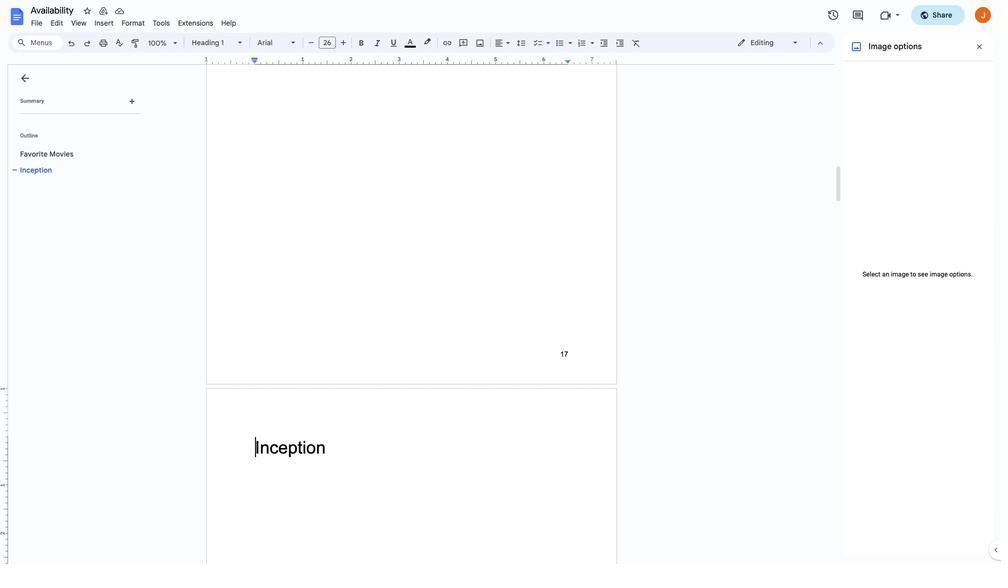 Task type: describe. For each thing, give the bounding box(es) containing it.
share button
[[912, 5, 966, 25]]

inception
[[20, 166, 52, 175]]

help
[[221, 19, 237, 28]]

tools menu item
[[149, 17, 174, 29]]

Font size field
[[319, 37, 340, 49]]

an
[[883, 271, 890, 278]]

movies
[[50, 150, 74, 159]]

extensions menu item
[[174, 17, 217, 29]]

left margin image
[[207, 57, 258, 64]]

heading 1
[[192, 38, 224, 47]]

view
[[71, 19, 87, 28]]

tools
[[153, 19, 170, 28]]

menu bar banner
[[0, 0, 1002, 565]]

summary
[[20, 98, 44, 105]]

mode and view toolbar
[[730, 33, 829, 53]]

help menu item
[[217, 17, 241, 29]]

outline
[[20, 133, 38, 139]]

Zoom text field
[[146, 36, 170, 50]]

Zoom field
[[144, 36, 182, 51]]

1 inside option
[[221, 38, 224, 47]]

view menu item
[[67, 17, 91, 29]]

outline heading
[[8, 132, 145, 146]]

to
[[911, 271, 917, 278]]

favorite movies
[[20, 150, 74, 159]]

Font size text field
[[320, 37, 336, 49]]

image options application
[[0, 0, 1002, 565]]

Menus field
[[13, 36, 63, 50]]

main toolbar
[[62, 0, 645, 474]]

editing
[[751, 38, 774, 47]]

right margin image
[[566, 57, 617, 64]]

format
[[122, 19, 145, 28]]

line & paragraph spacing image
[[516, 36, 527, 50]]

format menu item
[[118, 17, 149, 29]]

checklist menu image
[[544, 36, 551, 40]]

insert menu item
[[91, 17, 118, 29]]

bulleted list menu image
[[566, 36, 573, 40]]



Task type: locate. For each thing, give the bounding box(es) containing it.
insert image image
[[475, 36, 486, 50]]

file
[[31, 19, 43, 28]]

styles list. heading 1 selected. option
[[192, 36, 232, 50]]

menu bar containing file
[[27, 13, 241, 30]]

insert
[[95, 19, 114, 28]]

top margin image
[[0, 389, 8, 440]]

editing button
[[731, 35, 807, 50]]

options.
[[950, 271, 974, 278]]

favorite
[[20, 150, 48, 159]]

1 right 'heading'
[[221, 38, 224, 47]]

image
[[869, 42, 892, 52]]

share
[[933, 11, 953, 20]]

document outline element
[[8, 65, 145, 565]]

Star checkbox
[[80, 4, 94, 18]]

text color image
[[405, 36, 416, 48]]

Rename text field
[[27, 4, 79, 16]]

1 vertical spatial 1
[[205, 56, 208, 63]]

1 down 'heading'
[[205, 56, 208, 63]]

summary heading
[[20, 97, 44, 106]]

0 horizontal spatial 1
[[205, 56, 208, 63]]

0 vertical spatial 1
[[221, 38, 224, 47]]

see
[[919, 271, 929, 278]]

file menu item
[[27, 17, 47, 29]]

menu bar
[[27, 13, 241, 30]]

2 image from the left
[[931, 271, 949, 278]]

heading
[[192, 38, 219, 47]]

image
[[892, 271, 910, 278], [931, 271, 949, 278]]

edit
[[51, 19, 63, 28]]

image options section
[[843, 33, 994, 557]]

1
[[221, 38, 224, 47], [205, 56, 208, 63]]

select an image to see image options.
[[863, 271, 974, 278]]

options
[[895, 42, 923, 52]]

image options
[[869, 42, 923, 52]]

select
[[863, 271, 881, 278]]

extensions
[[178, 19, 213, 28]]

menu bar inside "menu bar" banner
[[27, 13, 241, 30]]

1 horizontal spatial image
[[931, 271, 949, 278]]

arial
[[258, 38, 273, 47]]

highlight color image
[[422, 36, 433, 48]]

edit menu item
[[47, 17, 67, 29]]

0 horizontal spatial image
[[892, 271, 910, 278]]

1 horizontal spatial 1
[[221, 38, 224, 47]]

font list. arial selected. option
[[258, 36, 285, 50]]

1 image from the left
[[892, 271, 910, 278]]

image left to in the right of the page
[[892, 271, 910, 278]]

image right see
[[931, 271, 949, 278]]

select an image to see image options. element
[[858, 271, 979, 278]]



Task type: vqa. For each thing, say whether or not it's contained in the screenshot.
s to the left
no



